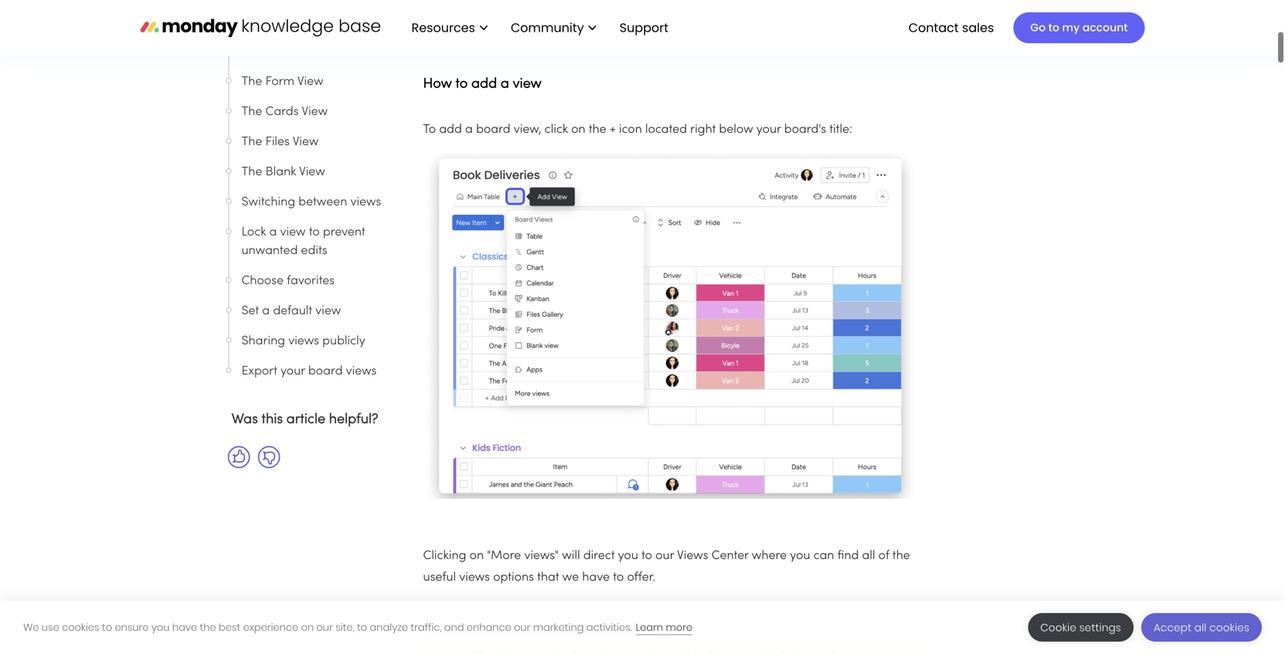 Task type: describe. For each thing, give the bounding box(es) containing it.
activities.
[[587, 621, 632, 635]]

the for the table view
[[242, 16, 262, 27]]

main element
[[396, 0, 1145, 56]]

export
[[242, 366, 277, 378]]

right
[[691, 124, 716, 136]]

set a default view
[[242, 306, 341, 317]]

lock
[[242, 227, 266, 239]]

how
[[423, 78, 452, 91]]

cards
[[266, 106, 299, 118]]

view for the kanban view
[[312, 46, 338, 58]]

clicking
[[423, 551, 467, 562]]

all inside clicking on "more views" will direct you to our views center where you can find all of the useful views options that we have to offer.
[[863, 551, 876, 562]]

the form view link
[[242, 73, 385, 91]]

views"
[[525, 551, 559, 562]]

enhance
[[467, 621, 512, 635]]

can
[[814, 551, 835, 562]]

1 vertical spatial board
[[308, 366, 343, 378]]

we
[[563, 573, 579, 584]]

view for the table view
[[299, 16, 325, 27]]

+
[[610, 124, 616, 136]]

center
[[712, 551, 749, 562]]

sharing views publicly link
[[242, 332, 385, 351]]

the for we use cookies to ensure you have the best experience on our site, to analyze traffic, and enhance our marketing activities. learn more
[[200, 621, 216, 635]]

of
[[879, 551, 890, 562]]

choose
[[242, 276, 284, 287]]

located
[[646, 124, 687, 136]]

was
[[232, 414, 258, 427]]

set
[[242, 306, 259, 317]]

to inside lock a view to prevent unwanted edits
[[309, 227, 320, 239]]

the for to add a board view, click on the + icon located right below your board's title:
[[589, 124, 607, 136]]

community link
[[503, 15, 604, 41]]

resources link
[[404, 15, 496, 41]]

was this article helpful?
[[232, 414, 378, 427]]

view for the files view
[[293, 136, 319, 148]]

our inside clicking on "more views" will direct you to our views center where you can find all of the useful views options that we have to offer.
[[656, 551, 674, 562]]

the kanban view
[[242, 46, 338, 58]]

my
[[1063, 20, 1080, 35]]

cookie settings button
[[1029, 614, 1134, 643]]

how to add a view link
[[423, 70, 546, 94]]

to inside 'link'
[[456, 78, 468, 91]]

marketing
[[533, 621, 584, 635]]

2 horizontal spatial you
[[791, 551, 811, 562]]

accept all cookies
[[1154, 621, 1250, 636]]

0 vertical spatial your
[[757, 124, 781, 136]]

cookies for use
[[62, 621, 99, 635]]

a right set
[[262, 306, 270, 317]]

click
[[545, 124, 568, 136]]

below
[[719, 124, 754, 136]]

cookie settings
[[1041, 621, 1122, 636]]

helpful?
[[329, 414, 378, 427]]

the files view link
[[242, 133, 385, 152]]

dialog containing cookie settings
[[0, 602, 1286, 655]]

the table view link
[[242, 12, 385, 31]]

choose favorites
[[242, 276, 335, 287]]

resources
[[412, 19, 475, 36]]

the for the kanban view
[[242, 46, 262, 58]]

the blank view
[[242, 167, 325, 178]]

the form view
[[242, 76, 324, 88]]

0 horizontal spatial you
[[151, 621, 170, 635]]

have inside clicking on "more views" will direct you to our views center where you can find all of the useful views options that we have to offer.
[[583, 573, 610, 584]]

1 vertical spatial add
[[439, 124, 462, 136]]

set a default view link
[[242, 302, 385, 321]]

between
[[299, 197, 347, 208]]

learn
[[636, 621, 664, 635]]

contact sales link
[[901, 15, 1002, 41]]

views inside sharing views publicly "link"
[[289, 336, 319, 348]]

have inside dialog
[[172, 621, 197, 635]]

publicly
[[323, 336, 365, 348]]

contact
[[909, 19, 959, 36]]

accept
[[1154, 621, 1192, 636]]

go
[[1031, 20, 1046, 35]]

monday.com logo image
[[140, 11, 381, 44]]

use
[[42, 621, 59, 635]]

go to my account link
[[1014, 12, 1145, 43]]

export your board views link
[[242, 363, 385, 381]]

prevent
[[323, 227, 365, 239]]

the blank view link
[[242, 163, 385, 182]]

list containing resources
[[396, 0, 681, 56]]

to left the offer.
[[613, 573, 624, 584]]

views
[[677, 551, 709, 562]]

to
[[423, 124, 436, 136]]

site,
[[336, 621, 355, 635]]

support
[[620, 19, 669, 36]]

a right "to"
[[465, 124, 473, 136]]

analyze
[[370, 621, 408, 635]]

0 horizontal spatial our
[[317, 621, 333, 635]]

add inside 'link'
[[472, 78, 497, 91]]

unwanted
[[242, 245, 298, 257]]

the for the blank view
[[242, 167, 262, 178]]

view inside lock a view to prevent unwanted edits
[[280, 227, 306, 239]]

views inside switching between views link
[[351, 197, 381, 208]]

the files view
[[242, 136, 319, 148]]

lock a view to prevent unwanted edits
[[242, 227, 365, 257]]

the for the form view
[[242, 76, 262, 88]]

traffic,
[[411, 621, 442, 635]]

1 horizontal spatial view
[[316, 306, 341, 317]]

title:
[[830, 124, 853, 136]]

how to add a view
[[423, 78, 546, 91]]

and
[[444, 621, 464, 635]]

that
[[537, 573, 559, 584]]



Task type: vqa. For each thing, say whether or not it's contained in the screenshot.
the the for We use cookies to ensure you have the best experience on our site, to analyze traffic, and enhance our marketing activities. Learn more
yes



Task type: locate. For each thing, give the bounding box(es) containing it.
the inside 'the files view' link
[[242, 136, 262, 148]]

the left form
[[242, 76, 262, 88]]

direct
[[584, 551, 615, 562]]

the for the cards view
[[242, 106, 262, 118]]

the inside the form view link
[[242, 76, 262, 88]]

community
[[511, 19, 584, 36]]

choose favorites link
[[242, 272, 385, 291]]

0 vertical spatial board
[[476, 124, 511, 136]]

ensure
[[115, 621, 149, 635]]

the inside the blank view link
[[242, 167, 262, 178]]

article
[[287, 414, 326, 427]]

cookies right accept
[[1210, 621, 1250, 636]]

the inside clicking on "more views" will direct you to our views center where you can find all of the useful views options that we have to offer.
[[893, 551, 911, 562]]

the cards view
[[242, 106, 328, 118]]

board
[[476, 124, 511, 136], [308, 366, 343, 378]]

views right useful
[[459, 573, 490, 584]]

view up the kanban view link in the left of the page
[[299, 16, 325, 27]]

1 vertical spatial view
[[280, 227, 306, 239]]

the inside dialog
[[200, 621, 216, 635]]

2 the from the top
[[242, 46, 262, 58]]

views inside clicking on "more views" will direct you to our views center where you can find all of the useful views options that we have to offer.
[[459, 573, 490, 584]]

files
[[266, 136, 290, 148]]

dialog
[[0, 602, 1286, 655]]

add right "to"
[[439, 124, 462, 136]]

accept all cookies button
[[1142, 614, 1263, 643]]

the left +
[[589, 124, 607, 136]]

view inside 'link'
[[513, 78, 542, 91]]

1 horizontal spatial the
[[589, 124, 607, 136]]

the left the blank
[[242, 167, 262, 178]]

views up prevent
[[351, 197, 381, 208]]

1 horizontal spatial our
[[514, 621, 531, 635]]

0 horizontal spatial view
[[280, 227, 306, 239]]

0 vertical spatial the
[[589, 124, 607, 136]]

to right how
[[456, 78, 468, 91]]

best
[[219, 621, 241, 635]]

5 the from the top
[[242, 136, 262, 148]]

to left ensure
[[102, 621, 112, 635]]

the inside the table view "link"
[[242, 16, 262, 27]]

a right how
[[501, 78, 510, 91]]

1 horizontal spatial you
[[618, 551, 639, 562]]

views down publicly
[[346, 366, 377, 378]]

0 horizontal spatial board
[[308, 366, 343, 378]]

views inside export your board views link
[[346, 366, 377, 378]]

lock a view to prevent unwanted edits link
[[242, 223, 385, 261]]

the inside the cards view link
[[242, 106, 262, 118]]

we
[[23, 621, 39, 635]]

1 vertical spatial all
[[1195, 621, 1207, 636]]

view
[[299, 16, 325, 27], [312, 46, 338, 58], [298, 76, 324, 88], [302, 106, 328, 118], [293, 136, 319, 148], [299, 167, 325, 178]]

form
[[266, 76, 295, 88]]

2 horizontal spatial the
[[893, 551, 911, 562]]

support link
[[612, 15, 681, 41], [620, 19, 673, 36]]

view up the form view link
[[312, 46, 338, 58]]

0 horizontal spatial cookies
[[62, 621, 99, 635]]

your
[[757, 124, 781, 136], [281, 366, 305, 378]]

1 horizontal spatial on
[[470, 551, 484, 562]]

switching between views
[[242, 197, 381, 208]]

3 the from the top
[[242, 76, 262, 88]]

favorites
[[287, 276, 335, 287]]

view for the form view
[[298, 76, 324, 88]]

view
[[513, 78, 542, 91], [280, 227, 306, 239], [316, 306, 341, 317]]

list
[[396, 0, 681, 56]]

to up edits on the top of page
[[309, 227, 320, 239]]

2 vertical spatial the
[[200, 621, 216, 635]]

1 horizontal spatial cookies
[[1210, 621, 1250, 636]]

0 horizontal spatial your
[[281, 366, 305, 378]]

offer.
[[627, 573, 656, 584]]

a
[[501, 78, 510, 91], [465, 124, 473, 136], [269, 227, 277, 239], [262, 306, 270, 317]]

icon
[[619, 124, 642, 136]]

1 vertical spatial on
[[470, 551, 484, 562]]

the
[[589, 124, 607, 136], [893, 551, 911, 562], [200, 621, 216, 635]]

the inside the kanban view link
[[242, 46, 262, 58]]

find
[[838, 551, 859, 562]]

view up 'the files view' link
[[302, 106, 328, 118]]

0 horizontal spatial the
[[200, 621, 216, 635]]

this
[[262, 414, 283, 427]]

the left cards at the top of page
[[242, 106, 262, 118]]

all left of
[[863, 551, 876, 562]]

learn more link
[[636, 621, 693, 636]]

to add a board view, click on the + icon located right below your board's title:
[[423, 124, 856, 136]]

switching
[[242, 197, 295, 208]]

view up "view,"
[[513, 78, 542, 91]]

board's
[[785, 124, 827, 136]]

sales
[[963, 19, 995, 36]]

2 vertical spatial view
[[316, 306, 341, 317]]

we use cookies to ensure you have the best experience on our site, to analyze traffic, and enhance our marketing activities. learn more
[[23, 621, 693, 635]]

your down sharing views publicly
[[281, 366, 305, 378]]

1 cookies from the left
[[62, 621, 99, 635]]

our right enhance
[[514, 621, 531, 635]]

the left best
[[200, 621, 216, 635]]

6 the from the top
[[242, 167, 262, 178]]

our left the site,
[[317, 621, 333, 635]]

2 horizontal spatial our
[[656, 551, 674, 562]]

all inside button
[[1195, 621, 1207, 636]]

to right go
[[1049, 20, 1060, 35]]

board left "view,"
[[476, 124, 511, 136]]

all right accept
[[1195, 621, 1207, 636]]

on right the experience
[[301, 621, 314, 635]]

our left views
[[656, 551, 674, 562]]

view inside "link"
[[299, 16, 325, 27]]

the kanban view link
[[242, 43, 385, 61]]

you up the offer.
[[618, 551, 639, 562]]

more
[[666, 621, 693, 635]]

2 horizontal spatial on
[[572, 124, 586, 136]]

0 vertical spatial on
[[572, 124, 586, 136]]

export your board views
[[242, 366, 377, 378]]

cookie
[[1041, 621, 1077, 636]]

1 horizontal spatial have
[[583, 573, 610, 584]]

cookies right use
[[62, 621, 99, 635]]

the left files
[[242, 136, 262, 148]]

the right of
[[893, 551, 911, 562]]

1 vertical spatial your
[[281, 366, 305, 378]]

view up edits on the top of page
[[280, 227, 306, 239]]

view for the blank view
[[299, 167, 325, 178]]

the down monday.com logo in the left of the page
[[242, 46, 262, 58]]

1 vertical spatial the
[[893, 551, 911, 562]]

2 vertical spatial on
[[301, 621, 314, 635]]

views
[[351, 197, 381, 208], [289, 336, 319, 348], [346, 366, 377, 378], [459, 573, 490, 584]]

have down direct
[[583, 573, 610, 584]]

you right ensure
[[151, 621, 170, 635]]

blank
[[266, 167, 296, 178]]

to
[[1049, 20, 1060, 35], [456, 78, 468, 91], [309, 227, 320, 239], [642, 551, 653, 562], [613, 573, 624, 584], [102, 621, 112, 635], [357, 621, 367, 635]]

cookies for all
[[1210, 621, 1250, 636]]

view,
[[514, 124, 542, 136]]

contact sales
[[909, 19, 995, 36]]

on inside clicking on "more views" will direct you to our views center where you can find all of the useful views options that we have to offer.
[[470, 551, 484, 562]]

1 vertical spatial have
[[172, 621, 197, 635]]

where
[[752, 551, 787, 562]]

default
[[273, 306, 312, 317]]

go to my account
[[1031, 20, 1128, 35]]

view down the kanban view link in the left of the page
[[298, 76, 324, 88]]

on right click
[[572, 124, 586, 136]]

sharing views publicly
[[242, 336, 365, 348]]

the
[[242, 16, 262, 27], [242, 46, 262, 58], [242, 76, 262, 88], [242, 106, 262, 118], [242, 136, 262, 148], [242, 167, 262, 178]]

options
[[493, 573, 534, 584]]

to up the offer.
[[642, 551, 653, 562]]

to right the site,
[[357, 621, 367, 635]]

have left best
[[172, 621, 197, 635]]

view up switching between views
[[299, 167, 325, 178]]

0 vertical spatial have
[[583, 573, 610, 584]]

sharing
[[242, 336, 285, 348]]

on inside dialog
[[301, 621, 314, 635]]

the cards view link
[[242, 103, 385, 121]]

group image
[[423, 153, 918, 499]]

view for the cards view
[[302, 106, 328, 118]]

2 cookies from the left
[[1210, 621, 1250, 636]]

cookies inside button
[[1210, 621, 1250, 636]]

0 vertical spatial all
[[863, 551, 876, 562]]

0 horizontal spatial add
[[439, 124, 462, 136]]

the left table
[[242, 16, 262, 27]]

1 the from the top
[[242, 16, 262, 27]]

experience
[[243, 621, 299, 635]]

0 vertical spatial view
[[513, 78, 542, 91]]

1 horizontal spatial add
[[472, 78, 497, 91]]

add right how
[[472, 78, 497, 91]]

1 horizontal spatial board
[[476, 124, 511, 136]]

your right below
[[757, 124, 781, 136]]

0 vertical spatial add
[[472, 78, 497, 91]]

0 horizontal spatial all
[[863, 551, 876, 562]]

view right files
[[293, 136, 319, 148]]

kanban
[[266, 46, 309, 58]]

a inside 'link'
[[501, 78, 510, 91]]

0 horizontal spatial on
[[301, 621, 314, 635]]

view up sharing views publicly "link"
[[316, 306, 341, 317]]

4 the from the top
[[242, 106, 262, 118]]

on left "more
[[470, 551, 484, 562]]

useful
[[423, 573, 456, 584]]

to inside "main" element
[[1049, 20, 1060, 35]]

your inside export your board views link
[[281, 366, 305, 378]]

a inside lock a view to prevent unwanted edits
[[269, 227, 277, 239]]

settings
[[1080, 621, 1122, 636]]

board down sharing views publicly "link"
[[308, 366, 343, 378]]

1 horizontal spatial your
[[757, 124, 781, 136]]

clicking on "more views" will direct you to our views center where you can find all of the useful views options that we have to offer.
[[423, 551, 911, 584]]

views up export your board views
[[289, 336, 319, 348]]

1 horizontal spatial all
[[1195, 621, 1207, 636]]

2 horizontal spatial view
[[513, 78, 542, 91]]

the for the files view
[[242, 136, 262, 148]]

0 horizontal spatial have
[[172, 621, 197, 635]]

table
[[265, 16, 296, 27]]

you left 'can'
[[791, 551, 811, 562]]

account
[[1083, 20, 1128, 35]]

a up "unwanted"
[[269, 227, 277, 239]]

switching between views link
[[242, 193, 385, 212]]



